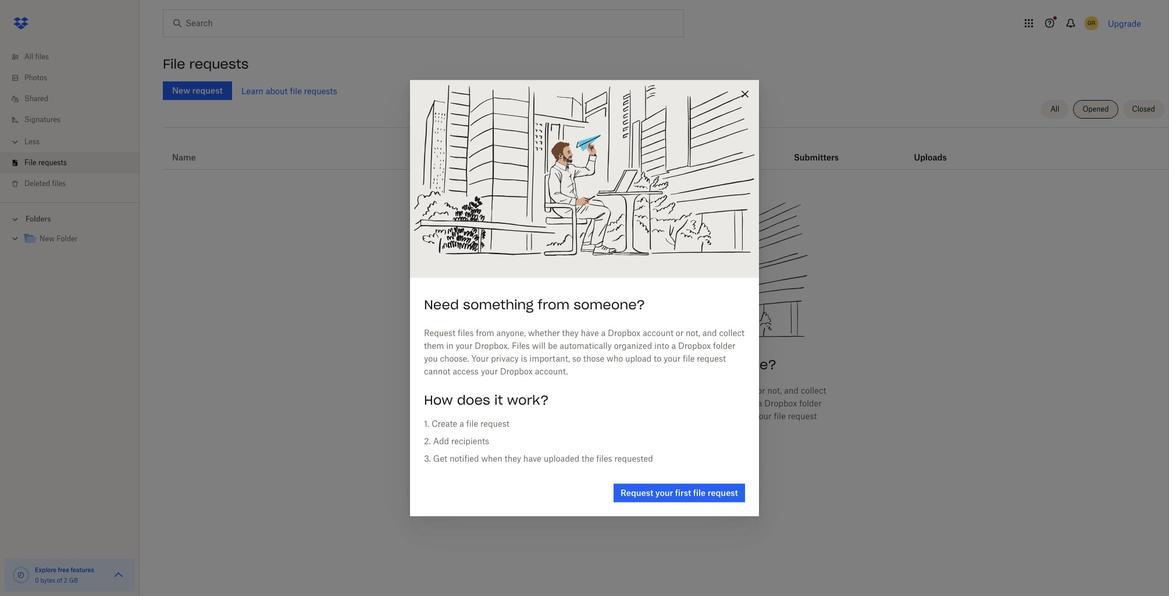 Task type: locate. For each thing, give the bounding box(es) containing it.
file requests up deleted files
[[24, 158, 67, 167]]

account
[[643, 328, 674, 338], [725, 386, 755, 396]]

file requests inside list item
[[24, 158, 67, 167]]

1 vertical spatial request
[[506, 386, 537, 396]]

request
[[424, 328, 456, 338], [506, 386, 537, 396], [621, 488, 654, 498]]

0 vertical spatial organized
[[614, 341, 652, 351]]

does
[[457, 392, 490, 408]]

1 horizontal spatial cannot
[[594, 424, 620, 434]]

in up how
[[446, 341, 454, 351]]

cannot
[[424, 366, 451, 376], [594, 424, 620, 434]]

all inside list
[[24, 52, 33, 61]]

all files link
[[9, 47, 140, 67]]

a
[[601, 328, 606, 338], [672, 341, 676, 351], [683, 386, 687, 396], [758, 399, 762, 409], [460, 419, 464, 429]]

0 vertical spatial folder
[[713, 341, 736, 351]]

dropbox. right work? on the bottom of page
[[561, 399, 596, 409]]

them up how
[[424, 341, 444, 351]]

dropbox. up "how does it work?"
[[475, 341, 510, 351]]

1 column header from the left
[[794, 137, 841, 165]]

0 horizontal spatial upload
[[625, 354, 652, 363]]

0 horizontal spatial choose.
[[440, 354, 469, 363]]

those
[[583, 354, 605, 363], [674, 411, 696, 421]]

add
[[433, 436, 449, 446]]

0 horizontal spatial or
[[676, 328, 684, 338]]

in
[[446, 341, 454, 351], [533, 399, 540, 409]]

2 horizontal spatial they
[[644, 386, 660, 396]]

be
[[548, 341, 558, 351], [634, 399, 644, 409]]

access up requested
[[623, 424, 649, 434]]

work?
[[507, 392, 549, 408]]

something
[[463, 297, 534, 313], [595, 357, 665, 373]]

1 horizontal spatial automatically
[[646, 399, 698, 409]]

have
[[581, 328, 599, 338], [663, 386, 681, 396], [524, 454, 542, 464]]

your up "how does it work?"
[[471, 354, 489, 363]]

dropbox.
[[475, 341, 510, 351], [561, 399, 596, 409]]

choose. up how
[[440, 354, 469, 363]]

1 horizontal spatial so
[[663, 411, 672, 421]]

1 horizontal spatial column header
[[914, 137, 961, 165]]

row containing name
[[163, 132, 1169, 170]]

it
[[494, 392, 503, 408]]

features
[[71, 567, 94, 574]]

dropbox
[[608, 328, 641, 338], [678, 341, 711, 351], [500, 366, 533, 376], [690, 386, 722, 396], [765, 399, 797, 409], [670, 424, 703, 434]]

whether
[[528, 328, 560, 338], [610, 386, 642, 396]]

0 horizontal spatial so
[[572, 354, 581, 363]]

1 horizontal spatial organized
[[700, 399, 739, 409]]

files
[[512, 341, 530, 351], [598, 399, 616, 409]]

folder
[[57, 234, 77, 243]]

0 vertical spatial account
[[643, 328, 674, 338]]

account.
[[535, 366, 568, 376], [705, 424, 738, 434]]

1 vertical spatial and
[[784, 386, 799, 396]]

1 vertical spatial account
[[725, 386, 755, 396]]

1 vertical spatial all
[[1051, 105, 1060, 113]]

0 vertical spatial automatically
[[560, 341, 612, 351]]

choose.
[[440, 354, 469, 363], [531, 411, 560, 421]]

0 vertical spatial privacy
[[491, 354, 519, 363]]

requests
[[189, 56, 249, 72], [304, 86, 337, 96], [38, 158, 67, 167]]

1 horizontal spatial someone?
[[705, 357, 777, 373]]

upgrade link
[[1108, 18, 1141, 28]]

all left the opened
[[1051, 105, 1060, 113]]

2 column header from the left
[[914, 137, 961, 165]]

0 vertical spatial whether
[[528, 328, 560, 338]]

photos link
[[9, 67, 140, 88]]

access up does
[[453, 366, 479, 376]]

list
[[0, 40, 140, 202]]

1 horizontal spatial file
[[163, 56, 185, 72]]

all for all
[[1051, 105, 1060, 113]]

you down work? on the bottom of page
[[515, 411, 529, 421]]

3.
[[424, 454, 431, 464]]

create
[[432, 419, 457, 429]]

0 horizontal spatial something
[[463, 297, 534, 313]]

request
[[697, 354, 726, 363], [788, 411, 817, 421], [480, 419, 510, 429], [708, 488, 738, 498]]

photos
[[24, 73, 47, 82]]

1 vertical spatial file
[[24, 158, 36, 167]]

1 vertical spatial not,
[[768, 386, 782, 396]]

they
[[562, 328, 579, 338], [644, 386, 660, 396], [505, 454, 521, 464]]

first
[[675, 488, 691, 498]]

0 vertical spatial important,
[[530, 354, 570, 363]]

0 vertical spatial have
[[581, 328, 599, 338]]

folder
[[713, 341, 736, 351], [800, 399, 822, 409]]

privacy up the it
[[491, 354, 519, 363]]

quota usage element
[[12, 566, 30, 585]]

0 horizontal spatial they
[[505, 454, 521, 464]]

0 horizontal spatial organized
[[614, 341, 652, 351]]

important, up work? on the bottom of page
[[530, 354, 570, 363]]

need something from someone?
[[424, 297, 645, 313], [556, 357, 777, 373]]

you up how
[[424, 354, 438, 363]]

file inside list item
[[24, 158, 36, 167]]

0 vertical spatial those
[[583, 354, 605, 363]]

2 vertical spatial request
[[621, 488, 654, 498]]

dialog containing need something from someone?
[[410, 80, 759, 516]]

deleted
[[24, 179, 50, 188]]

request your first file request
[[621, 488, 738, 498]]

row
[[163, 132, 1169, 170]]

0 horizontal spatial cannot
[[424, 366, 451, 376]]

in right the it
[[533, 399, 540, 409]]

not,
[[686, 328, 700, 338], [768, 386, 782, 396]]

will up requested
[[619, 399, 632, 409]]

file inside request your first file request button
[[693, 488, 706, 498]]

all for all files
[[24, 52, 33, 61]]

requests right "about"
[[304, 86, 337, 96]]

0 horizontal spatial need
[[424, 297, 459, 313]]

0 vertical spatial request
[[424, 328, 456, 338]]

all button
[[1041, 100, 1069, 119]]

requests up deleted files
[[38, 158, 67, 167]]

your up the 'uploaded'
[[562, 411, 580, 421]]

1 vertical spatial privacy
[[582, 411, 610, 421]]

will
[[532, 341, 546, 351], [619, 399, 632, 409]]

automatically
[[560, 341, 612, 351], [646, 399, 698, 409]]

into
[[654, 341, 669, 351], [741, 399, 756, 409]]

1 vertical spatial need something from someone?
[[556, 357, 777, 373]]

bytes
[[40, 577, 55, 584]]

0 horizontal spatial automatically
[[560, 341, 612, 351]]

file requests up learn
[[163, 56, 249, 72]]

0 vertical spatial file
[[163, 56, 185, 72]]

file requests
[[163, 56, 249, 72], [24, 158, 67, 167]]

2 vertical spatial they
[[505, 454, 521, 464]]

1 vertical spatial request files from anyone, whether they have a dropbox account or not, and collect them in your dropbox. files will be automatically organized into a dropbox folder you choose. your privacy is important, so those who upload to your file request cannot access your dropbox account.
[[506, 386, 826, 434]]

deleted files link
[[9, 173, 140, 194]]

1 horizontal spatial into
[[741, 399, 756, 409]]

is up work? on the bottom of page
[[521, 354, 527, 363]]

cannot up the at bottom
[[594, 424, 620, 434]]

0 horizontal spatial you
[[424, 354, 438, 363]]

cannot up how
[[424, 366, 451, 376]]

1 vertical spatial organized
[[700, 399, 739, 409]]

all inside button
[[1051, 105, 1060, 113]]

1 horizontal spatial something
[[595, 357, 665, 373]]

will up work? on the bottom of page
[[532, 341, 546, 351]]

or
[[676, 328, 684, 338], [758, 386, 765, 396]]

0 vertical spatial access
[[453, 366, 479, 376]]

is up requested
[[612, 411, 618, 421]]

0 vertical spatial dropbox.
[[475, 341, 510, 351]]

access
[[453, 366, 479, 376], [623, 424, 649, 434]]

1 horizontal spatial anyone,
[[578, 386, 608, 396]]

explore
[[35, 567, 57, 574]]

all
[[24, 52, 33, 61], [1051, 105, 1060, 113]]

0 horizontal spatial column header
[[794, 137, 841, 165]]

how
[[424, 392, 453, 408]]

1 vertical spatial be
[[634, 399, 644, 409]]

1 horizontal spatial your
[[562, 411, 580, 421]]

1 vertical spatial files
[[598, 399, 616, 409]]

0 horizontal spatial account
[[643, 328, 674, 338]]

0 horizontal spatial and
[[703, 328, 717, 338]]

get
[[433, 454, 447, 464]]

1 vertical spatial them
[[510, 399, 530, 409]]

requests up learn
[[189, 56, 249, 72]]

0 vertical spatial need something from someone?
[[424, 297, 645, 313]]

0 horizontal spatial all
[[24, 52, 33, 61]]

0 horizontal spatial someone?
[[574, 297, 645, 313]]

1 horizontal spatial to
[[745, 411, 753, 421]]

less
[[24, 137, 40, 146]]

0 horizontal spatial who
[[607, 354, 623, 363]]

0 vertical spatial not,
[[686, 328, 700, 338]]

important, up requested
[[621, 411, 661, 421]]

column header
[[794, 137, 841, 165], [914, 137, 961, 165]]

how does it work?
[[424, 392, 549, 408]]

organized
[[614, 341, 652, 351], [700, 399, 739, 409]]

privacy up the at bottom
[[582, 411, 610, 421]]

pro trial element
[[655, 151, 673, 165]]

you
[[424, 354, 438, 363], [515, 411, 529, 421]]

important,
[[530, 354, 570, 363], [621, 411, 661, 421]]

1 vertical spatial automatically
[[646, 399, 698, 409]]

0 vertical spatial account.
[[535, 366, 568, 376]]

request files from anyone, whether they have a dropbox account or not, and collect them in your dropbox. files will be automatically organized into a dropbox folder you choose. your privacy is important, so those who upload to your file request cannot access your dropbox account.
[[424, 328, 745, 376], [506, 386, 826, 434]]

0 vertical spatial in
[[446, 341, 454, 351]]

closed
[[1132, 105, 1155, 113]]

0 vertical spatial be
[[548, 341, 558, 351]]

choose. down work? on the bottom of page
[[531, 411, 560, 421]]

from
[[538, 297, 570, 313], [476, 328, 494, 338], [669, 357, 701, 373], [558, 386, 576, 396]]

who
[[607, 354, 623, 363], [698, 411, 714, 421]]

file
[[290, 86, 302, 96], [683, 354, 695, 363], [774, 411, 786, 421], [466, 419, 478, 429], [693, 488, 706, 498]]

2. add recipients
[[424, 436, 489, 446]]

1 vertical spatial requests
[[304, 86, 337, 96]]

1 horizontal spatial upload
[[716, 411, 743, 421]]

0 vertical spatial request files from anyone, whether they have a dropbox account or not, and collect them in your dropbox. files will be automatically organized into a dropbox folder you choose. your privacy is important, so those who upload to your file request cannot access your dropbox account.
[[424, 328, 745, 376]]

collect
[[719, 328, 745, 338], [801, 386, 826, 396]]

dialog
[[410, 80, 759, 516]]

upload
[[625, 354, 652, 363], [716, 411, 743, 421]]

1 vertical spatial will
[[619, 399, 632, 409]]

1 vertical spatial need
[[556, 357, 590, 373]]

0
[[35, 577, 39, 584]]

2
[[64, 577, 67, 584]]

1 horizontal spatial access
[[623, 424, 649, 434]]

0 vertical spatial requests
[[189, 56, 249, 72]]

them
[[424, 341, 444, 351], [510, 399, 530, 409]]

3. get notified when they have uploaded the files requested
[[424, 454, 653, 464]]

them right the it
[[510, 399, 530, 409]]

files
[[35, 52, 49, 61], [52, 179, 66, 188], [458, 328, 474, 338], [540, 386, 556, 396], [596, 454, 612, 464]]

1 horizontal spatial all
[[1051, 105, 1060, 113]]

deleted files
[[24, 179, 66, 188]]

all up 'photos'
[[24, 52, 33, 61]]

anyone,
[[496, 328, 526, 338], [578, 386, 608, 396]]

file requests link
[[9, 152, 140, 173]]

need
[[424, 297, 459, 313], [556, 357, 590, 373]]

is
[[521, 354, 527, 363], [612, 411, 618, 421]]

privacy
[[491, 354, 519, 363], [582, 411, 610, 421]]



Task type: vqa. For each thing, say whether or not it's contained in the screenshot.
Dropbox ICON
yes



Task type: describe. For each thing, give the bounding box(es) containing it.
new folder link
[[23, 232, 130, 247]]

opened
[[1083, 105, 1109, 113]]

0 vertical spatial so
[[572, 354, 581, 363]]

1 horizontal spatial those
[[674, 411, 696, 421]]

0 horizontal spatial whether
[[528, 328, 560, 338]]

requested
[[615, 454, 653, 464]]

0 horizontal spatial dropbox.
[[475, 341, 510, 351]]

shared link
[[9, 88, 140, 109]]

0 horizontal spatial in
[[446, 341, 454, 351]]

of
[[57, 577, 62, 584]]

0 vertical spatial they
[[562, 328, 579, 338]]

1 horizontal spatial you
[[515, 411, 529, 421]]

1 vertical spatial so
[[663, 411, 672, 421]]

1 vertical spatial anyone,
[[578, 386, 608, 396]]

or inside 'dialog'
[[676, 328, 684, 338]]

1 horizontal spatial them
[[510, 399, 530, 409]]

file requests list item
[[0, 152, 140, 173]]

account. inside 'dialog'
[[535, 366, 568, 376]]

1 horizontal spatial and
[[784, 386, 799, 396]]

shared
[[24, 94, 48, 103]]

learn
[[241, 86, 263, 96]]

1 horizontal spatial request
[[506, 386, 537, 396]]

0 vertical spatial upload
[[625, 354, 652, 363]]

0 vertical spatial to
[[654, 354, 662, 363]]

request inside button
[[621, 488, 654, 498]]

2 vertical spatial have
[[524, 454, 542, 464]]

explore free features 0 bytes of 2 gb
[[35, 567, 94, 584]]

1 vertical spatial folder
[[800, 399, 822, 409]]

0 vertical spatial them
[[424, 341, 444, 351]]

about
[[266, 86, 288, 96]]

learn about file requests
[[241, 86, 337, 96]]

request your first file request button
[[614, 484, 745, 503]]

0 horizontal spatial folder
[[713, 341, 736, 351]]

2 horizontal spatial requests
[[304, 86, 337, 96]]

1 vertical spatial into
[[741, 399, 756, 409]]

closed button
[[1123, 100, 1165, 119]]

1.
[[424, 419, 429, 429]]

1 horizontal spatial in
[[533, 399, 540, 409]]

1 vertical spatial to
[[745, 411, 753, 421]]

0 vertical spatial your
[[471, 354, 489, 363]]

less image
[[9, 136, 21, 148]]

free
[[58, 567, 69, 574]]

1 vertical spatial your
[[562, 411, 580, 421]]

1 horizontal spatial privacy
[[582, 411, 610, 421]]

new
[[40, 234, 55, 243]]

folders button
[[0, 210, 140, 227]]

1 horizontal spatial will
[[619, 399, 632, 409]]

signatures link
[[9, 109, 140, 130]]

1 horizontal spatial have
[[581, 328, 599, 338]]

0 vertical spatial you
[[424, 354, 438, 363]]

created
[[434, 152, 466, 162]]

1 vertical spatial important,
[[621, 411, 661, 421]]

when
[[481, 454, 503, 464]]

dropbox image
[[9, 12, 33, 35]]

1 vertical spatial upload
[[716, 411, 743, 421]]

0 horizontal spatial files
[[512, 341, 530, 351]]

1 vertical spatial have
[[663, 386, 681, 396]]

1 vertical spatial access
[[623, 424, 649, 434]]

requests inside list item
[[38, 158, 67, 167]]

name
[[172, 152, 196, 162]]

notified
[[450, 454, 479, 464]]

1 horizontal spatial account.
[[705, 424, 738, 434]]

0 vertical spatial choose.
[[440, 354, 469, 363]]

1 vertical spatial collect
[[801, 386, 826, 396]]

something inside 'dialog'
[[463, 297, 534, 313]]

learn about file requests link
[[241, 86, 337, 96]]

0 vertical spatial and
[[703, 328, 717, 338]]

0 vertical spatial need
[[424, 297, 459, 313]]

created button
[[434, 151, 466, 165]]

0 vertical spatial who
[[607, 354, 623, 363]]

0 vertical spatial cannot
[[424, 366, 451, 376]]

new folder
[[40, 234, 77, 243]]

1 vertical spatial they
[[644, 386, 660, 396]]

your inside button
[[656, 488, 673, 498]]

0 horizontal spatial important,
[[530, 354, 570, 363]]

0 horizontal spatial request
[[424, 328, 456, 338]]

1. create a file request
[[424, 419, 510, 429]]

1 horizontal spatial is
[[612, 411, 618, 421]]

list containing all files
[[0, 40, 140, 202]]

upgrade
[[1108, 18, 1141, 28]]

1 vertical spatial something
[[595, 357, 665, 373]]

0 vertical spatial collect
[[719, 328, 745, 338]]

1 vertical spatial dropbox.
[[561, 399, 596, 409]]

1 vertical spatial who
[[698, 411, 714, 421]]

0 horizontal spatial access
[[453, 366, 479, 376]]

0 vertical spatial anyone,
[[496, 328, 526, 338]]

1 vertical spatial or
[[758, 386, 765, 396]]

0 horizontal spatial be
[[548, 341, 558, 351]]

1 horizontal spatial whether
[[610, 386, 642, 396]]

signatures
[[24, 115, 61, 124]]

1 horizontal spatial not,
[[768, 386, 782, 396]]

2.
[[424, 436, 431, 446]]

0 vertical spatial is
[[521, 354, 527, 363]]

uploaded
[[544, 454, 580, 464]]

0 horizontal spatial will
[[532, 341, 546, 351]]

recipients
[[451, 436, 489, 446]]

0 vertical spatial someone?
[[574, 297, 645, 313]]

request inside request your first file request button
[[708, 488, 738, 498]]

1 vertical spatial choose.
[[531, 411, 560, 421]]

folders
[[26, 215, 51, 223]]

all files
[[24, 52, 49, 61]]

0 vertical spatial into
[[654, 341, 669, 351]]

gb
[[69, 577, 78, 584]]

opened button
[[1074, 100, 1119, 119]]

the
[[582, 454, 594, 464]]

1 horizontal spatial requests
[[189, 56, 249, 72]]

1 horizontal spatial file requests
[[163, 56, 249, 72]]



